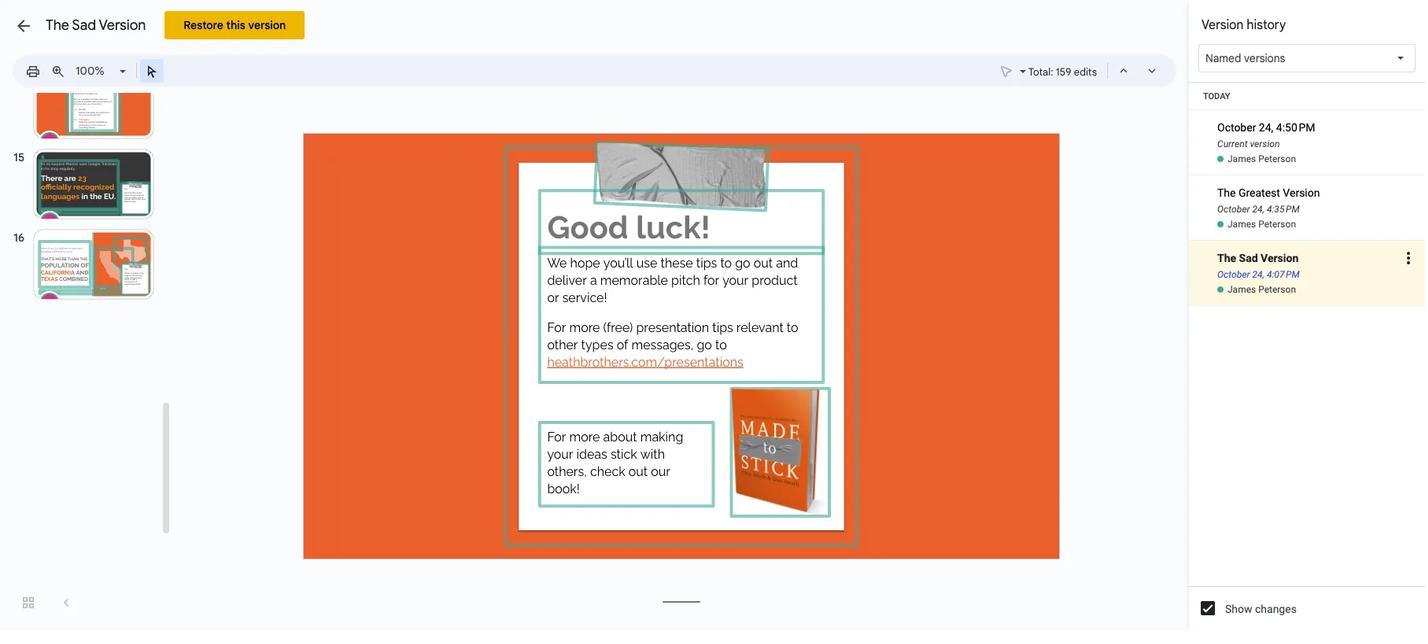 Task type: locate. For each thing, give the bounding box(es) containing it.
0 vertical spatial version
[[248, 18, 286, 32]]

james peterson down "current version"
[[1228, 153, 1296, 164]]

0 vertical spatial james
[[1228, 153, 1256, 164]]

james down "current version"
[[1228, 153, 1256, 164]]

2 james from the top
[[1228, 219, 1256, 230]]

row group
[[1189, 83, 1425, 306]]

1 vertical spatial version
[[1250, 138, 1280, 150]]

1 james peterson from the top
[[1228, 153, 1296, 164]]

total: 159 edits
[[1028, 65, 1097, 79]]

october
[[1217, 204, 1250, 215], [1217, 269, 1250, 280]]

peterson down "current version"
[[1258, 153, 1296, 164]]

1 vertical spatial james
[[1228, 219, 1256, 230]]

version right this at top
[[248, 18, 286, 32]]

version up "named"
[[1202, 17, 1243, 33]]

2 vertical spatial james peterson
[[1228, 284, 1296, 295]]

version right sad
[[99, 17, 146, 34]]

0 vertical spatial 24,
[[1252, 204, 1264, 215]]

Show changes checkbox
[[1201, 601, 1215, 615]]

james peterson
[[1228, 153, 1296, 164], [1228, 219, 1296, 230], [1228, 284, 1296, 295]]

october for october 24, 4:07 pm
[[1217, 269, 1250, 280]]

2 24, from the top
[[1252, 269, 1264, 280]]

0 horizontal spatial version
[[99, 17, 146, 34]]

1 vertical spatial james peterson
[[1228, 219, 1296, 230]]

0 vertical spatial peterson
[[1258, 153, 1296, 164]]

october left 4:07 pm
[[1217, 269, 1250, 280]]

version inside button
[[248, 18, 286, 32]]

version history
[[1202, 17, 1286, 33]]

2 peterson from the top
[[1258, 219, 1296, 230]]

history
[[1247, 17, 1286, 33]]

3 peterson from the top
[[1258, 284, 1296, 295]]

row group containing current version
[[1189, 83, 1425, 306]]

restore
[[184, 18, 223, 32]]

total: 159 edits heading
[[1028, 63, 1097, 82]]

0 vertical spatial october
[[1217, 204, 1250, 215]]

october left 4:35 pm
[[1217, 204, 1250, 215]]

peterson
[[1258, 153, 1296, 164], [1258, 219, 1296, 230], [1258, 284, 1296, 295]]

version right "current"
[[1250, 138, 1280, 150]]

version inside menu bar banner
[[99, 17, 146, 34]]

named versions option
[[1205, 50, 1285, 66]]

live pointer settings image
[[1016, 61, 1026, 66]]

october for october 24, 4:35 pm
[[1217, 204, 1250, 215]]

1 vertical spatial 24,
[[1252, 269, 1264, 280]]

version
[[248, 18, 286, 32], [1250, 138, 1280, 150]]

october inside cell
[[1217, 269, 1250, 280]]

1 james from the top
[[1228, 153, 1256, 164]]

1 peterson from the top
[[1258, 153, 1296, 164]]

1 vertical spatial october
[[1217, 269, 1250, 280]]

james for current
[[1228, 153, 1256, 164]]

3 james from the top
[[1228, 284, 1256, 295]]

james
[[1228, 153, 1256, 164], [1228, 219, 1256, 230], [1228, 284, 1256, 295]]

version history section
[[1189, 0, 1425, 631]]

current version
[[1217, 138, 1280, 150]]

2 vertical spatial james
[[1228, 284, 1256, 295]]

james down october 24, 4:07 pm
[[1228, 284, 1256, 295]]

current
[[1217, 138, 1248, 150]]

the
[[46, 17, 69, 34]]

0 horizontal spatial version
[[248, 18, 286, 32]]

24,
[[1252, 204, 1264, 215], [1252, 269, 1264, 280]]

october 24, 4:07 pm cell
[[1189, 230, 1425, 286]]

24, left 4:35 pm
[[1252, 204, 1264, 215]]

the sad version application
[[0, 0, 1425, 631]]

24, inside october 24, 4:07 pm cell
[[1252, 269, 1264, 280]]

1 horizontal spatial version
[[1202, 17, 1243, 33]]

james peterson for 24,
[[1228, 219, 1296, 230]]

james peterson down october 24, 4:35 pm
[[1228, 219, 1296, 230]]

james down october 24, 4:35 pm
[[1228, 219, 1256, 230]]

4:07 pm
[[1267, 269, 1300, 280]]

24, for 4:07 pm
[[1252, 269, 1264, 280]]

2 october from the top
[[1217, 269, 1250, 280]]

1 horizontal spatial version
[[1250, 138, 1280, 150]]

navigation
[[0, 65, 173, 631]]

today heading
[[1189, 83, 1425, 110]]

1 october from the top
[[1217, 204, 1250, 215]]

mode and view toolbar
[[994, 55, 1167, 87]]

1 vertical spatial peterson
[[1258, 219, 1296, 230]]

2 james peterson from the top
[[1228, 219, 1296, 230]]

show changes
[[1225, 603, 1297, 615]]

peterson down 4:07 pm
[[1258, 284, 1296, 295]]

peterson down 4:35 pm
[[1258, 219, 1296, 230]]

more actions image
[[1399, 230, 1418, 286]]

october 24, 4:35 pm
[[1217, 204, 1300, 215]]

2 vertical spatial peterson
[[1258, 284, 1296, 295]]

james peterson down october 24, 4:07 pm
[[1228, 284, 1296, 295]]

today
[[1203, 91, 1230, 101]]

sad
[[72, 17, 96, 34]]

0 vertical spatial james peterson
[[1228, 153, 1296, 164]]

version
[[99, 17, 146, 34], [1202, 17, 1243, 33]]

3 james peterson from the top
[[1228, 284, 1296, 295]]

24, left 4:07 pm
[[1252, 269, 1264, 280]]

versions
[[1244, 51, 1285, 65]]

james peterson for version
[[1228, 153, 1296, 164]]

1 24, from the top
[[1252, 204, 1264, 215]]



Task type: vqa. For each thing, say whether or not it's contained in the screenshot.
the Current
yes



Task type: describe. For each thing, give the bounding box(es) containing it.
october 24, 4:07 pm
[[1217, 269, 1300, 280]]

24, for 4:35 pm
[[1252, 204, 1264, 215]]

total:
[[1028, 65, 1053, 79]]

james for october
[[1228, 219, 1256, 230]]

row group inside the sad version "application"
[[1189, 83, 1425, 306]]

version inside section
[[1202, 17, 1243, 33]]

4:35 pm
[[1267, 204, 1300, 215]]

159
[[1056, 65, 1071, 79]]

edits
[[1074, 65, 1097, 79]]

Name this version text field
[[1215, 248, 1397, 268]]

peterson for 24,
[[1258, 219, 1296, 230]]

Zoom text field
[[73, 60, 117, 82]]

named versions
[[1205, 51, 1285, 65]]

Zoom field
[[71, 60, 133, 83]]

peterson for version
[[1258, 153, 1296, 164]]

this
[[226, 18, 245, 32]]

main toolbar
[[19, 59, 164, 83]]

show
[[1225, 603, 1252, 615]]

version inside section
[[1250, 138, 1280, 150]]

navigation inside the sad version "application"
[[0, 65, 173, 631]]

restore this version
[[184, 18, 286, 32]]

restore this version button
[[165, 11, 305, 39]]

the sad version
[[46, 17, 146, 34]]

menu bar banner
[[0, 0, 1425, 94]]

named
[[1205, 51, 1241, 65]]

changes
[[1255, 603, 1297, 615]]



